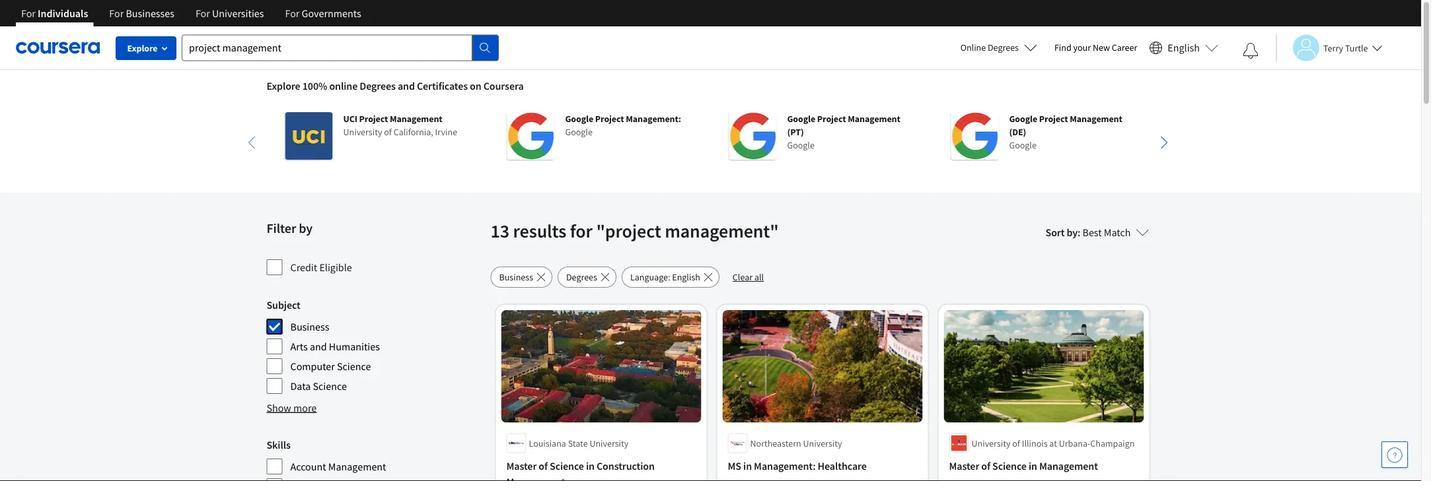 Task type: describe. For each thing, give the bounding box(es) containing it.
management: for in
[[754, 460, 816, 473]]

"project
[[596, 220, 661, 243]]

for for governments
[[285, 7, 300, 20]]

champaign
[[1091, 438, 1135, 450]]

all
[[755, 272, 764, 284]]

science down computer science
[[313, 380, 347, 393]]

data science
[[290, 380, 347, 393]]

english inside button
[[672, 272, 700, 284]]

google image for (pt)
[[729, 112, 777, 160]]

google image for (de)
[[951, 112, 999, 160]]

filter
[[267, 220, 296, 237]]

management inside master of science in construction management
[[507, 476, 565, 482]]

show
[[267, 402, 291, 415]]

university up ms in management: healthcare link
[[803, 438, 842, 450]]

0 horizontal spatial degrees
[[360, 79, 396, 93]]

certificates
[[417, 79, 468, 93]]

state
[[568, 438, 588, 450]]

on
[[470, 79, 482, 93]]

skills
[[267, 439, 291, 452]]

of for master of science in construction management
[[539, 460, 548, 473]]

computer science
[[290, 360, 371, 373]]

results
[[513, 220, 567, 243]]

account management
[[290, 461, 386, 474]]

university of illinois at urbana-champaign
[[972, 438, 1135, 450]]

science down the 'illinois'
[[993, 460, 1027, 473]]

filter by
[[267, 220, 313, 237]]

english inside button
[[1168, 41, 1200, 55]]

in for master of science in management
[[1029, 460, 1038, 473]]

google project management: google
[[565, 113, 681, 138]]

northeastern university
[[750, 438, 842, 450]]

terry turtle
[[1324, 42, 1368, 54]]

skills group
[[267, 438, 483, 482]]

(pt)
[[787, 126, 804, 138]]

for for universities
[[196, 7, 210, 20]]

online degrees
[[961, 42, 1019, 54]]

business inside subject group
[[290, 321, 329, 334]]

degrees inside online degrees 'dropdown button'
[[988, 42, 1019, 54]]

science inside master of science in construction management
[[550, 460, 584, 473]]

13 results for "project management"
[[491, 220, 779, 243]]

arts and humanities
[[290, 340, 380, 354]]

(de)
[[1009, 126, 1027, 138]]

language: english button
[[622, 267, 720, 288]]

project for (de)
[[1039, 113, 1068, 125]]

university up the master of science in construction management link
[[590, 438, 629, 450]]

master for master of science in management
[[949, 460, 980, 473]]

urbana-
[[1059, 438, 1091, 450]]

language:
[[630, 272, 670, 284]]

subject
[[267, 299, 301, 312]]

of for master of science in management
[[982, 460, 991, 473]]

management inside 'google project management (de) google'
[[1070, 113, 1123, 125]]

by for filter
[[299, 220, 313, 237]]

irvine
[[435, 126, 457, 138]]

of inside uci project management university of california, irvine
[[384, 126, 392, 138]]

management: for project
[[626, 113, 681, 125]]

individuals
[[38, 7, 88, 20]]

your
[[1074, 42, 1091, 54]]

subject group
[[267, 297, 483, 395]]

university up master of science in management
[[972, 438, 1011, 450]]

help center image
[[1387, 447, 1403, 463]]

business inside button
[[499, 272, 533, 284]]

explore for explore 100% online degrees and certificates on coursera
[[267, 79, 300, 93]]

show notifications image
[[1243, 43, 1259, 59]]

google image for google
[[507, 112, 555, 160]]

management inside the skills group
[[328, 461, 386, 474]]

degrees button
[[558, 267, 617, 288]]

eligible
[[319, 261, 352, 274]]

construction
[[597, 460, 655, 473]]

clear all button
[[725, 267, 772, 288]]

ms in management: healthcare
[[728, 460, 867, 473]]

show more button
[[267, 400, 317, 416]]

healthcare
[[818, 460, 867, 473]]

find your new career
[[1055, 42, 1138, 54]]

ms in management: healthcare link
[[728, 459, 918, 475]]

university of california, irvine image
[[285, 112, 333, 160]]

for individuals
[[21, 7, 88, 20]]

california,
[[394, 126, 433, 138]]

master of science in management
[[949, 460, 1098, 473]]

sort by : best match
[[1046, 226, 1131, 239]]

uci
[[343, 113, 357, 125]]

louisiana state university
[[529, 438, 629, 450]]

credit eligible
[[290, 261, 352, 274]]

master for master of science in construction management
[[507, 460, 537, 473]]

career
[[1112, 42, 1138, 54]]

arts
[[290, 340, 308, 354]]

uci project management university of california, irvine
[[343, 113, 457, 138]]



Task type: locate. For each thing, give the bounding box(es) containing it.
1 vertical spatial english
[[672, 272, 700, 284]]

project inside google project management: google
[[595, 113, 624, 125]]

project inside uci project management university of california, irvine
[[359, 113, 388, 125]]

computer
[[290, 360, 335, 373]]

by right filter
[[299, 220, 313, 237]]

coursera image
[[16, 37, 100, 58]]

project for (pt)
[[817, 113, 846, 125]]

project inside google project management (pt) google
[[817, 113, 846, 125]]

illinois
[[1022, 438, 1048, 450]]

english right language:
[[672, 272, 700, 284]]

What do you want to learn? text field
[[182, 35, 473, 61]]

1 horizontal spatial business
[[499, 272, 533, 284]]

0 horizontal spatial google image
[[507, 112, 555, 160]]

1 vertical spatial and
[[310, 340, 327, 354]]

online degrees button
[[950, 33, 1048, 62]]

2 horizontal spatial in
[[1029, 460, 1038, 473]]

for governments
[[285, 7, 361, 20]]

for left businesses on the left top of the page
[[109, 7, 124, 20]]

master of science in management link
[[949, 459, 1139, 475]]

in down the 'illinois'
[[1029, 460, 1038, 473]]

for left the governments
[[285, 7, 300, 20]]

3 google image from the left
[[951, 112, 999, 160]]

university down uci
[[343, 126, 382, 138]]

of for university of illinois at urbana-champaign
[[1013, 438, 1020, 450]]

0 horizontal spatial master
[[507, 460, 537, 473]]

3 for from the left
[[196, 7, 210, 20]]

1 vertical spatial degrees
[[360, 79, 396, 93]]

100%
[[302, 79, 327, 93]]

2 for from the left
[[109, 7, 124, 20]]

and inside subject group
[[310, 340, 327, 354]]

terry turtle button
[[1276, 35, 1383, 61]]

ms
[[728, 460, 741, 473]]

13
[[491, 220, 510, 243]]

and left certificates
[[398, 79, 415, 93]]

3 project from the left
[[817, 113, 846, 125]]

degrees inside degrees button
[[566, 272, 597, 284]]

2 master from the left
[[949, 460, 980, 473]]

explore left 100%
[[267, 79, 300, 93]]

0 vertical spatial management:
[[626, 113, 681, 125]]

for for businesses
[[109, 7, 124, 20]]

1 in from the left
[[586, 460, 595, 473]]

turtle
[[1345, 42, 1368, 54]]

northeastern
[[750, 438, 801, 450]]

in down louisiana state university
[[586, 460, 595, 473]]

google project management (pt) google
[[787, 113, 901, 151]]

science down state
[[550, 460, 584, 473]]

in
[[586, 460, 595, 473], [744, 460, 752, 473], [1029, 460, 1038, 473]]

business down 13
[[499, 272, 533, 284]]

for universities
[[196, 7, 264, 20]]

management"
[[665, 220, 779, 243]]

explore inside popup button
[[127, 42, 158, 54]]

clear
[[733, 272, 753, 284]]

by for sort
[[1067, 226, 1078, 239]]

online
[[329, 79, 358, 93]]

0 horizontal spatial in
[[586, 460, 595, 473]]

0 vertical spatial explore
[[127, 42, 158, 54]]

google image down coursera
[[507, 112, 555, 160]]

2 project from the left
[[595, 113, 624, 125]]

master of science in construction management link
[[507, 459, 696, 482]]

1 horizontal spatial in
[[744, 460, 752, 473]]

for businesses
[[109, 7, 174, 20]]

english
[[1168, 41, 1200, 55], [672, 272, 700, 284]]

show more
[[267, 402, 317, 415]]

master of science in construction management
[[507, 460, 655, 482]]

1 google image from the left
[[507, 112, 555, 160]]

management inside uci project management university of california, irvine
[[390, 113, 442, 125]]

1 horizontal spatial google image
[[729, 112, 777, 160]]

english button
[[1144, 26, 1224, 69]]

english right career
[[1168, 41, 1200, 55]]

google image left "(de)"
[[951, 112, 999, 160]]

google
[[565, 113, 594, 125], [787, 113, 816, 125], [1009, 113, 1038, 125], [565, 126, 593, 138], [787, 139, 815, 151], [1009, 139, 1037, 151]]

explore down for businesses
[[127, 42, 158, 54]]

in right ms
[[744, 460, 752, 473]]

more
[[293, 402, 317, 415]]

explore button
[[116, 36, 176, 60]]

0 vertical spatial english
[[1168, 41, 1200, 55]]

by
[[299, 220, 313, 237], [1067, 226, 1078, 239]]

sort
[[1046, 226, 1065, 239]]

science down humanities
[[337, 360, 371, 373]]

1 vertical spatial business
[[290, 321, 329, 334]]

0 vertical spatial degrees
[[988, 42, 1019, 54]]

university inside uci project management university of california, irvine
[[343, 126, 382, 138]]

1 project from the left
[[359, 113, 388, 125]]

project for google
[[595, 113, 624, 125]]

1 horizontal spatial explore
[[267, 79, 300, 93]]

banner navigation
[[11, 0, 372, 36]]

for
[[21, 7, 36, 20], [109, 7, 124, 20], [196, 7, 210, 20], [285, 7, 300, 20]]

find your new career link
[[1048, 40, 1144, 56]]

terry
[[1324, 42, 1344, 54]]

and
[[398, 79, 415, 93], [310, 340, 327, 354]]

science
[[337, 360, 371, 373], [313, 380, 347, 393], [550, 460, 584, 473], [993, 460, 1027, 473]]

1 master from the left
[[507, 460, 537, 473]]

master
[[507, 460, 537, 473], [949, 460, 980, 473]]

0 horizontal spatial english
[[672, 272, 700, 284]]

of inside master of science in management link
[[982, 460, 991, 473]]

0 vertical spatial business
[[499, 272, 533, 284]]

google image left (pt)
[[729, 112, 777, 160]]

0 vertical spatial and
[[398, 79, 415, 93]]

by right sort
[[1067, 226, 1078, 239]]

1 vertical spatial management:
[[754, 460, 816, 473]]

in for master of science in construction management
[[586, 460, 595, 473]]

degrees
[[988, 42, 1019, 54], [360, 79, 396, 93], [566, 272, 597, 284]]

governments
[[302, 7, 361, 20]]

in inside master of science in construction management
[[586, 460, 595, 473]]

management: inside google project management: google
[[626, 113, 681, 125]]

google image
[[507, 112, 555, 160], [729, 112, 777, 160], [951, 112, 999, 160]]

university
[[343, 126, 382, 138], [590, 438, 629, 450], [803, 438, 842, 450], [972, 438, 1011, 450]]

explore
[[127, 42, 158, 54], [267, 79, 300, 93]]

4 project from the left
[[1039, 113, 1068, 125]]

2 horizontal spatial degrees
[[988, 42, 1019, 54]]

0 horizontal spatial business
[[290, 321, 329, 334]]

at
[[1050, 438, 1057, 450]]

google project management (de) google
[[1009, 113, 1123, 151]]

2 horizontal spatial google image
[[951, 112, 999, 160]]

business button
[[491, 267, 552, 288]]

businesses
[[126, 7, 174, 20]]

data
[[290, 380, 311, 393]]

:
[[1078, 226, 1081, 239]]

universities
[[212, 7, 264, 20]]

online
[[961, 42, 986, 54]]

None search field
[[182, 35, 499, 61]]

account
[[290, 461, 326, 474]]

coursera
[[484, 79, 524, 93]]

louisiana
[[529, 438, 566, 450]]

of
[[384, 126, 392, 138], [1013, 438, 1020, 450], [539, 460, 548, 473], [982, 460, 991, 473]]

for left 'universities' in the top of the page
[[196, 7, 210, 20]]

explore 100% online degrees and certificates on coursera
[[267, 79, 524, 93]]

clear all
[[733, 272, 764, 284]]

project inside 'google project management (de) google'
[[1039, 113, 1068, 125]]

0 horizontal spatial management:
[[626, 113, 681, 125]]

0 horizontal spatial explore
[[127, 42, 158, 54]]

management
[[390, 113, 442, 125], [848, 113, 901, 125], [1070, 113, 1123, 125], [1040, 460, 1098, 473], [328, 461, 386, 474], [507, 476, 565, 482]]

management inside google project management (pt) google
[[848, 113, 901, 125]]

0 horizontal spatial by
[[299, 220, 313, 237]]

1 horizontal spatial english
[[1168, 41, 1200, 55]]

4 for from the left
[[285, 7, 300, 20]]

1 horizontal spatial by
[[1067, 226, 1078, 239]]

project for university
[[359, 113, 388, 125]]

2 in from the left
[[744, 460, 752, 473]]

project
[[359, 113, 388, 125], [595, 113, 624, 125], [817, 113, 846, 125], [1039, 113, 1068, 125]]

1 horizontal spatial master
[[949, 460, 980, 473]]

for left individuals
[[21, 7, 36, 20]]

1 for from the left
[[21, 7, 36, 20]]

0 horizontal spatial and
[[310, 340, 327, 354]]

for for individuals
[[21, 7, 36, 20]]

2 vertical spatial degrees
[[566, 272, 597, 284]]

and right arts
[[310, 340, 327, 354]]

humanities
[[329, 340, 380, 354]]

of inside master of science in construction management
[[539, 460, 548, 473]]

2 google image from the left
[[729, 112, 777, 160]]

3 in from the left
[[1029, 460, 1038, 473]]

match
[[1104, 226, 1131, 239]]

1 horizontal spatial management:
[[754, 460, 816, 473]]

1 horizontal spatial degrees
[[566, 272, 597, 284]]

explore for explore
[[127, 42, 158, 54]]

1 vertical spatial explore
[[267, 79, 300, 93]]

language: english
[[630, 272, 700, 284]]

for
[[570, 220, 593, 243]]

new
[[1093, 42, 1110, 54]]

master inside master of science in construction management
[[507, 460, 537, 473]]

business up arts
[[290, 321, 329, 334]]

best
[[1083, 226, 1102, 239]]

find
[[1055, 42, 1072, 54]]

credit
[[290, 261, 317, 274]]

1 horizontal spatial and
[[398, 79, 415, 93]]

business
[[499, 272, 533, 284], [290, 321, 329, 334]]



Task type: vqa. For each thing, say whether or not it's contained in the screenshot.
Google image associated with (PT)
yes



